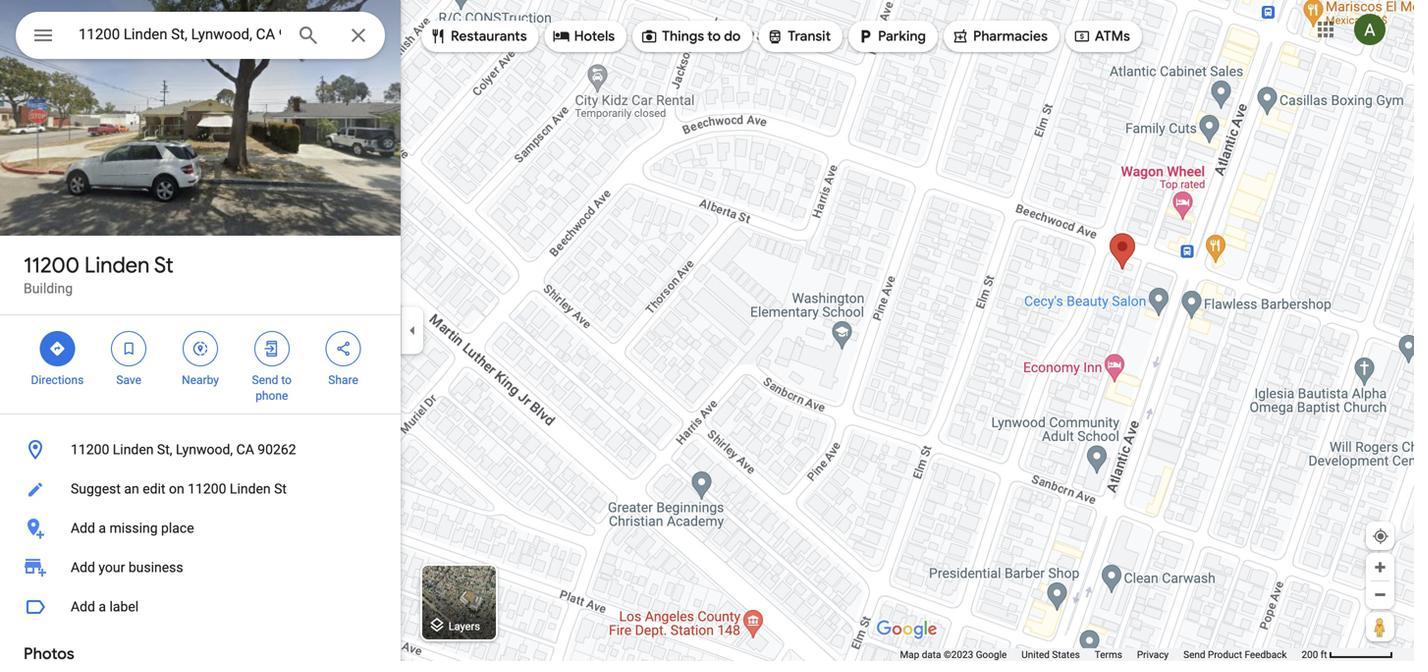 Task type: vqa. For each thing, say whether or not it's contained in the screenshot.
Round inside 2700 La Frontera Blvd Suite 150, Round Rock, TX 78681
no



Task type: describe. For each thing, give the bounding box(es) containing it.
linden for st,
[[113, 442, 154, 458]]

send for send to phone
[[252, 373, 278, 387]]

to inside send to phone
[[281, 373, 292, 387]]


[[335, 338, 352, 360]]

label
[[110, 599, 139, 615]]

google maps element
[[0, 0, 1415, 661]]


[[553, 26, 570, 47]]


[[192, 338, 209, 360]]

©2023
[[944, 649, 974, 661]]

place
[[161, 520, 194, 536]]

st inside 11200 linden st building
[[154, 251, 174, 279]]

 search field
[[16, 12, 385, 63]]

google account: angela cha  
(angela.cha@adept.ai) image
[[1355, 14, 1386, 45]]

11200 inside suggest an edit on 11200 linden st button
[[188, 481, 226, 497]]

zoom out image
[[1373, 587, 1388, 602]]

building
[[24, 280, 73, 297]]

send for send product feedback
[[1184, 649, 1206, 661]]

suggest
[[71, 481, 121, 497]]


[[1074, 26, 1091, 47]]

linden inside suggest an edit on 11200 linden st button
[[230, 481, 271, 497]]

privacy
[[1137, 649, 1169, 661]]

atms
[[1095, 28, 1131, 45]]

show street view coverage image
[[1366, 612, 1395, 641]]

send to phone
[[252, 373, 292, 403]]

save
[[116, 373, 141, 387]]

 things to do
[[641, 26, 741, 47]]

 atms
[[1074, 26, 1131, 47]]

zoom in image
[[1373, 560, 1388, 575]]

show your location image
[[1372, 528, 1390, 545]]

transit
[[788, 28, 831, 45]]

on
[[169, 481, 184, 497]]

90262
[[258, 442, 296, 458]]


[[263, 338, 281, 360]]

add a missing place button
[[0, 509, 401, 548]]

restaurants
[[451, 28, 527, 45]]

feedback
[[1245, 649, 1287, 661]]

11200 for st,
[[71, 442, 109, 458]]

a for missing
[[99, 520, 106, 536]]

actions for 11200 linden st region
[[0, 315, 401, 414]]

missing
[[110, 520, 158, 536]]

google
[[976, 649, 1007, 661]]

do
[[724, 28, 741, 45]]

add for add a label
[[71, 599, 95, 615]]

none field inside "11200 linden st, lynwood, ca 90262" field
[[79, 23, 281, 46]]

parking
[[878, 28, 926, 45]]

suggest an edit on 11200 linden st button
[[0, 470, 401, 509]]

add your business
[[71, 559, 183, 576]]

200 ft button
[[1302, 649, 1394, 661]]

st inside button
[[274, 481, 287, 497]]

terms
[[1095, 649, 1123, 661]]

add a label button
[[0, 587, 401, 627]]

linden for st
[[84, 251, 150, 279]]

11200 for st
[[24, 251, 79, 279]]

states
[[1053, 649, 1080, 661]]


[[429, 26, 447, 47]]

add for add a missing place
[[71, 520, 95, 536]]

200 ft
[[1302, 649, 1328, 661]]

data
[[922, 649, 942, 661]]

an
[[124, 481, 139, 497]]


[[49, 338, 66, 360]]

product
[[1208, 649, 1243, 661]]


[[952, 26, 970, 47]]

things
[[662, 28, 704, 45]]

 parking
[[857, 26, 926, 47]]

11200 Linden St, Lynwood, CA 90262 field
[[16, 12, 385, 59]]



Task type: locate. For each thing, give the bounding box(es) containing it.
0 horizontal spatial send
[[252, 373, 278, 387]]

edit
[[143, 481, 166, 497]]

footer containing map data ©2023 google
[[900, 648, 1302, 661]]

0 vertical spatial to
[[708, 28, 721, 45]]

united states button
[[1022, 648, 1080, 661]]

united
[[1022, 649, 1050, 661]]

1 horizontal spatial to
[[708, 28, 721, 45]]

add a missing place
[[71, 520, 194, 536]]

11200
[[24, 251, 79, 279], [71, 442, 109, 458], [188, 481, 226, 497]]

send left product
[[1184, 649, 1206, 661]]

add left label
[[71, 599, 95, 615]]


[[857, 26, 874, 47]]

1 vertical spatial add
[[71, 559, 95, 576]]

1 vertical spatial st
[[274, 481, 287, 497]]

a
[[99, 520, 106, 536], [99, 599, 106, 615]]


[[120, 338, 138, 360]]

0 vertical spatial st
[[154, 251, 174, 279]]

11200 inside 11200 linden st building
[[24, 251, 79, 279]]

terms button
[[1095, 648, 1123, 661]]

send up phone
[[252, 373, 278, 387]]

send
[[252, 373, 278, 387], [1184, 649, 1206, 661]]


[[31, 21, 55, 50]]

hotels
[[574, 28, 615, 45]]

1 vertical spatial linden
[[113, 442, 154, 458]]

0 vertical spatial send
[[252, 373, 278, 387]]

map data ©2023 google
[[900, 649, 1007, 661]]

a left missing
[[99, 520, 106, 536]]

2 vertical spatial 11200
[[188, 481, 226, 497]]

2 add from the top
[[71, 559, 95, 576]]

linden inside 11200 linden st, lynwood, ca 90262 button
[[113, 442, 154, 458]]

0 vertical spatial 11200
[[24, 251, 79, 279]]

add for add your business
[[71, 559, 95, 576]]

1 horizontal spatial st
[[274, 481, 287, 497]]

linden down ca
[[230, 481, 271, 497]]

11200 up suggest
[[71, 442, 109, 458]]

suggest an edit on 11200 linden st
[[71, 481, 287, 497]]

collapse side panel image
[[402, 320, 423, 341]]

st,
[[157, 442, 172, 458]]

your
[[99, 559, 125, 576]]

 button
[[16, 12, 71, 63]]

send product feedback
[[1184, 649, 1287, 661]]

 transit
[[767, 26, 831, 47]]

linden inside 11200 linden st building
[[84, 251, 150, 279]]

11200 up building
[[24, 251, 79, 279]]

ft
[[1321, 649, 1328, 661]]

a inside button
[[99, 520, 106, 536]]

 hotels
[[553, 26, 615, 47]]

business
[[129, 559, 183, 576]]

add a label
[[71, 599, 139, 615]]

to left do
[[708, 28, 721, 45]]

a inside button
[[99, 599, 106, 615]]

linden up 
[[84, 251, 150, 279]]

phone
[[256, 389, 288, 403]]

a left label
[[99, 599, 106, 615]]

footer inside the google maps element
[[900, 648, 1302, 661]]

 pharmacies
[[952, 26, 1048, 47]]

send inside send to phone
[[252, 373, 278, 387]]

0 horizontal spatial to
[[281, 373, 292, 387]]

0 horizontal spatial st
[[154, 251, 174, 279]]

share
[[328, 373, 358, 387]]


[[767, 26, 784, 47]]

add left the your
[[71, 559, 95, 576]]

0 vertical spatial a
[[99, 520, 106, 536]]

0 vertical spatial linden
[[84, 251, 150, 279]]

to inside  things to do
[[708, 28, 721, 45]]

3 add from the top
[[71, 599, 95, 615]]

st
[[154, 251, 174, 279], [274, 481, 287, 497]]

add
[[71, 520, 95, 536], [71, 559, 95, 576], [71, 599, 95, 615]]

linden left st,
[[113, 442, 154, 458]]

layers
[[449, 620, 480, 632]]

pharmacies
[[973, 28, 1048, 45]]

to
[[708, 28, 721, 45], [281, 373, 292, 387]]

11200 linden st building
[[24, 251, 174, 297]]


[[641, 26, 658, 47]]

privacy button
[[1137, 648, 1169, 661]]

11200 linden st, lynwood, ca 90262
[[71, 442, 296, 458]]

1 vertical spatial 11200
[[71, 442, 109, 458]]

lynwood,
[[176, 442, 233, 458]]

add inside button
[[71, 520, 95, 536]]

ca
[[236, 442, 254, 458]]

11200 linden st main content
[[0, 0, 401, 661]]

add inside button
[[71, 599, 95, 615]]

1 vertical spatial a
[[99, 599, 106, 615]]

to up phone
[[281, 373, 292, 387]]

linden
[[84, 251, 150, 279], [113, 442, 154, 458], [230, 481, 271, 497]]

send inside send product feedback button
[[1184, 649, 1206, 661]]

1 add from the top
[[71, 520, 95, 536]]

0 vertical spatial add
[[71, 520, 95, 536]]

11200 right on
[[188, 481, 226, 497]]

a for label
[[99, 599, 106, 615]]

add down suggest
[[71, 520, 95, 536]]

united states
[[1022, 649, 1080, 661]]

1 horizontal spatial send
[[1184, 649, 1206, 661]]

footer
[[900, 648, 1302, 661]]

200
[[1302, 649, 1319, 661]]

2 vertical spatial add
[[71, 599, 95, 615]]

2 vertical spatial linden
[[230, 481, 271, 497]]

directions
[[31, 373, 84, 387]]

1 vertical spatial send
[[1184, 649, 1206, 661]]

nearby
[[182, 373, 219, 387]]

1 a from the top
[[99, 520, 106, 536]]

2 a from the top
[[99, 599, 106, 615]]

11200 inside 11200 linden st, lynwood, ca 90262 button
[[71, 442, 109, 458]]

send product feedback button
[[1184, 648, 1287, 661]]

map
[[900, 649, 920, 661]]

 restaurants
[[429, 26, 527, 47]]

None field
[[79, 23, 281, 46]]

11200 linden st, lynwood, ca 90262 button
[[0, 430, 401, 470]]

1 vertical spatial to
[[281, 373, 292, 387]]

add your business link
[[0, 548, 401, 587]]



